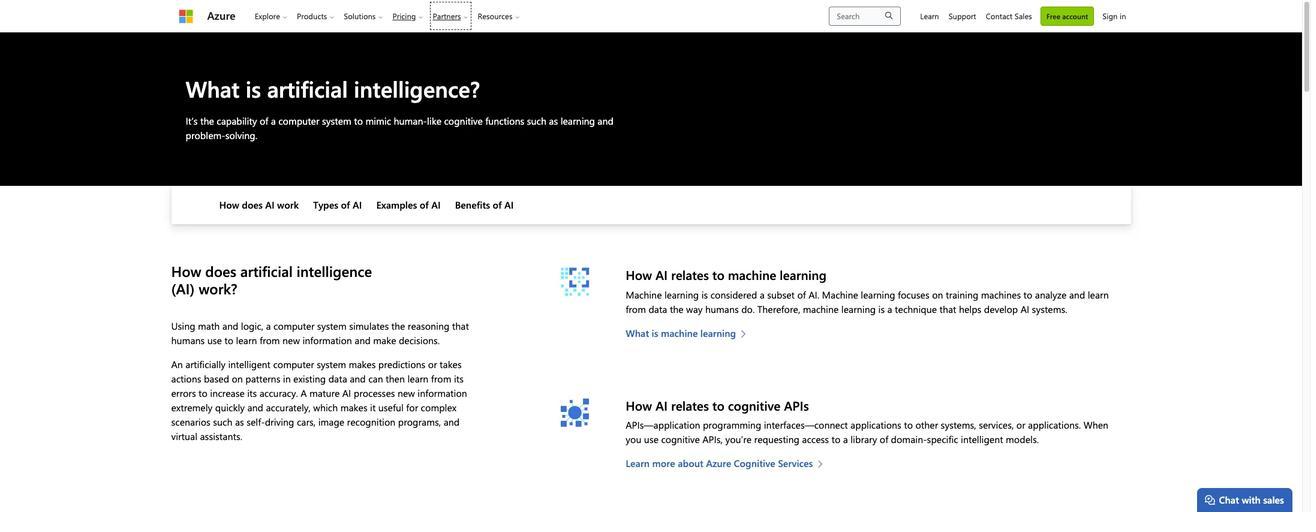 Task type: vqa. For each thing, say whether or not it's contained in the screenshot.
Start free button
no



Task type: describe. For each thing, give the bounding box(es) containing it.
way
[[687, 303, 703, 315]]

to inside an artificially intelligent computer system makes predictions or takes actions based on patterns in existing data and can then learn from its errors to increase its accuracy. a mature ai processes new information extremely quickly and accurately, which makes it useful for complex scenarios such as self-driving cars, image recognition programs, and virtual assistants.
[[199, 387, 208, 400]]

helps
[[959, 303, 982, 315]]

computer for logic,
[[274, 320, 315, 332]]

mimic
[[366, 115, 391, 127]]

mature
[[310, 387, 340, 400]]

partners
[[433, 11, 461, 21]]

apis
[[784, 397, 809, 414]]

access
[[802, 433, 829, 446]]

services,
[[979, 419, 1014, 431]]

learn for learn
[[921, 11, 940, 21]]

domain-
[[891, 433, 927, 446]]

learning inside 'it's the capability of a computer system to mimic human-like cognitive functions such as learning and problem-solving.'
[[561, 115, 595, 127]]

to up programming on the bottom right of page
[[713, 397, 725, 414]]

partners button
[[428, 0, 473, 32]]

humans inside the 'how ai relates to machine learning machine learning is considered a subset of ai. machine learning focuses on training machines to analyze and learn from data the way humans do. therefore, machine learning is a technique that helps develop ai systems.'
[[706, 303, 739, 315]]

contact
[[986, 11, 1013, 21]]

learn inside the 'how ai relates to machine learning machine learning is considered a subset of ai. machine learning focuses on training machines to analyze and learn from data the way humans do. therefore, machine learning is a technique that helps develop ai systems.'
[[1088, 288, 1109, 301]]

subset
[[768, 288, 795, 301]]

1 vertical spatial makes
[[341, 401, 368, 414]]

and inside the 'how ai relates to machine learning machine learning is considered a subset of ai. machine learning focuses on training machines to analyze and learn from data the way humans do. therefore, machine learning is a technique that helps develop ai systems.'
[[1070, 288, 1086, 301]]

information inside using math and logic, a computer system simulates the reasoning that humans use to learn from new information and make decisions.
[[303, 334, 352, 347]]

like
[[427, 115, 442, 127]]

account
[[1063, 11, 1089, 21]]

types
[[313, 199, 338, 211]]

learn link
[[916, 0, 944, 32]]

intelligence?
[[354, 74, 480, 103]]

cognitive
[[734, 457, 776, 470]]

system for to
[[322, 115, 352, 127]]

how for how does artificial intelligence (ai) work?
[[171, 262, 201, 281]]

complex
[[421, 401, 457, 414]]

pricing
[[393, 11, 416, 21]]

artificial for is
[[267, 74, 348, 103]]

on inside an artificially intelligent computer system makes predictions or takes actions based on patterns in existing data and can then learn from its errors to increase its accuracy. a mature ai processes new information extremely quickly and accurately, which makes it useful for complex scenarios such as self-driving cars, image recognition programs, and virtual assistants.
[[232, 373, 243, 385]]

machine inside what is machine learning link
[[661, 327, 698, 339]]

examples of ai link
[[376, 199, 441, 211]]

intelligent inside 'how ai relates to cognitive apis apis—application programming interfaces—connect applications to other systems, services, or applications. when you use cognitive apis, you're requesting access to a library of domain-specific intelligent models.'
[[961, 433, 1004, 446]]

applications.
[[1029, 419, 1082, 431]]

a
[[301, 387, 307, 400]]

sign in
[[1103, 11, 1127, 21]]

in inside 'link'
[[1120, 11, 1127, 21]]

examples
[[376, 199, 417, 211]]

or inside an artificially intelligent computer system makes predictions or takes actions based on patterns in existing data and can then learn from its errors to increase its accuracy. a mature ai processes new information extremely quickly and accurately, which makes it useful for complex scenarios such as self-driving cars, image recognition programs, and virtual assistants.
[[428, 358, 437, 371]]

systems.
[[1032, 303, 1068, 315]]

more
[[653, 457, 676, 470]]

does for ai
[[242, 199, 263, 211]]

of right types
[[341, 199, 350, 211]]

existing
[[294, 373, 326, 385]]

sign in link
[[1098, 0, 1131, 32]]

benefits of ai link
[[455, 199, 514, 211]]

azure link
[[207, 8, 236, 24]]

apis,
[[703, 433, 723, 446]]

sales
[[1015, 11, 1033, 21]]

sign
[[1103, 11, 1118, 21]]

from inside an artificially intelligent computer system makes predictions or takes actions based on patterns in existing data and can then learn from its errors to increase its accuracy. a mature ai processes new information extremely quickly and accurately, which makes it useful for complex scenarios such as self-driving cars, image recognition programs, and virtual assistants.
[[431, 373, 452, 385]]

such inside 'it's the capability of a computer system to mimic human-like cognitive functions such as learning and problem-solving.'
[[527, 115, 547, 127]]

how for how ai relates to cognitive apis apis—application programming interfaces—connect applications to other systems, services, or applications. when you use cognitive apis, you're requesting access to a library of domain-specific intelligent models.
[[626, 397, 652, 414]]

the inside 'it's the capability of a computer system to mimic human-like cognitive functions such as learning and problem-solving.'
[[200, 115, 214, 127]]

solving.
[[225, 129, 258, 142]]

free account link
[[1041, 6, 1095, 26]]

using
[[171, 320, 195, 332]]

intelligence
[[297, 262, 372, 281]]

programs,
[[398, 416, 441, 428]]

of right examples
[[420, 199, 429, 211]]

new inside an artificially intelligent computer system makes predictions or takes actions based on patterns in existing data and can then learn from its errors to increase its accuracy. a mature ai processes new information extremely quickly and accurately, which makes it useful for complex scenarios such as self-driving cars, image recognition programs, and virtual assistants.
[[398, 387, 415, 400]]

processes
[[354, 387, 395, 400]]

or inside 'how ai relates to cognitive apis apis—application programming interfaces—connect applications to other systems, services, or applications. when you use cognitive apis, you're requesting access to a library of domain-specific intelligent models.'
[[1017, 419, 1026, 431]]

useful
[[378, 401, 404, 414]]

use inside 'how ai relates to cognitive apis apis—application programming interfaces—connect applications to other systems, services, or applications. when you use cognitive apis, you're requesting access to a library of domain-specific intelligent models.'
[[644, 433, 659, 446]]

image
[[318, 416, 345, 428]]

azure inside learn more about azure cognitive services link
[[706, 457, 732, 470]]

benefits of ai
[[455, 199, 514, 211]]

training
[[946, 288, 979, 301]]

resources
[[478, 11, 513, 21]]

human-
[[394, 115, 427, 127]]

Global search field
[[829, 6, 901, 26]]

to inside 'it's the capability of a computer system to mimic human-like cognitive functions such as learning and problem-solving.'
[[354, 115, 363, 127]]

contact sales
[[986, 11, 1033, 21]]

relates for machine
[[671, 267, 709, 283]]

primary element
[[171, 0, 532, 32]]

ai inside 'how ai relates to cognitive apis apis—application programming interfaces—connect applications to other systems, services, or applications. when you use cognitive apis, you're requesting access to a library of domain-specific intelligent models.'
[[656, 397, 668, 414]]

therefore,
[[758, 303, 801, 315]]

apis—application
[[626, 419, 701, 431]]

1 horizontal spatial machine
[[728, 267, 777, 283]]

pricing button
[[388, 0, 428, 32]]

use inside using math and logic, a computer system simulates the reasoning that humans use to learn from new information and make decisions.
[[207, 334, 222, 347]]

1 machine from the left
[[626, 288, 662, 301]]

considered
[[711, 288, 757, 301]]

capability
[[217, 115, 257, 127]]

computer for of
[[279, 115, 320, 127]]

driving
[[265, 416, 294, 428]]

explore button
[[250, 0, 292, 32]]

work
[[277, 199, 299, 211]]

learn more about azure cognitive services
[[626, 457, 813, 470]]

2 vertical spatial cognitive
[[662, 433, 700, 446]]

takes
[[440, 358, 462, 371]]

how ai relates to machine learning machine learning is considered a subset of ai. machine learning focuses on training machines to analyze and learn from data the way humans do. therefore, machine learning is a technique that helps develop ai systems.
[[626, 267, 1109, 315]]

recognition
[[347, 416, 396, 428]]

virtual
[[171, 430, 197, 443]]

of inside 'how ai relates to cognitive apis apis—application programming interfaces—connect applications to other systems, services, or applications. when you use cognitive apis, you're requesting access to a library of domain-specific intelligent models.'
[[880, 433, 889, 446]]

Search azure.com text field
[[829, 6, 901, 26]]

assistants.
[[200, 430, 243, 443]]

0 horizontal spatial its
[[247, 387, 257, 400]]

scenarios
[[171, 416, 211, 428]]

a left technique
[[888, 303, 893, 315]]

the inside using math and logic, a computer system simulates the reasoning that humans use to learn from new information and make decisions.
[[392, 320, 405, 332]]

develop
[[985, 303, 1018, 315]]

other
[[916, 419, 939, 431]]

reasoning
[[408, 320, 450, 332]]

that inside using math and logic, a computer system simulates the reasoning that humans use to learn from new information and make decisions.
[[452, 320, 469, 332]]

free account
[[1047, 11, 1089, 21]]

analyze
[[1036, 288, 1067, 301]]

what for what is machine learning
[[626, 327, 649, 339]]

to inside using math and logic, a computer system simulates the reasoning that humans use to learn from new information and make decisions.
[[225, 334, 234, 347]]

what for what is artificial intelligence?
[[186, 74, 240, 103]]

chat with sales
[[1220, 494, 1285, 506]]

free
[[1047, 11, 1061, 21]]

focuses
[[898, 288, 930, 301]]

how for how does ai work
[[219, 199, 239, 211]]

decisions.
[[399, 334, 440, 347]]

with
[[1242, 494, 1261, 506]]

of inside 'it's the capability of a computer system to mimic human-like cognitive functions such as learning and problem-solving.'
[[260, 115, 268, 127]]

artificial for does
[[240, 262, 293, 281]]

data inside the 'how ai relates to machine learning machine learning is considered a subset of ai. machine learning focuses on training machines to analyze and learn from data the way humans do. therefore, machine learning is a technique that helps develop ai systems.'
[[649, 303, 668, 315]]

work?
[[199, 279, 237, 298]]

simulates
[[349, 320, 389, 332]]

a left the subset
[[760, 288, 765, 301]]

when
[[1084, 419, 1109, 431]]

intelligent inside an artificially intelligent computer system makes predictions or takes actions based on patterns in existing data and can then learn from its errors to increase its accuracy. a mature ai processes new information extremely quickly and accurately, which makes it useful for complex scenarios such as self-driving cars, image recognition programs, and virtual assistants.
[[228, 358, 271, 371]]



Task type: locate. For each thing, give the bounding box(es) containing it.
computer inside 'it's the capability of a computer system to mimic human-like cognitive functions such as learning and problem-solving.'
[[279, 115, 320, 127]]

learn inside using math and logic, a computer system simulates the reasoning that humans use to learn from new information and make decisions.
[[236, 334, 257, 347]]

a left library
[[844, 433, 848, 446]]

new inside using math and logic, a computer system simulates the reasoning that humans use to learn from new information and make decisions.
[[283, 334, 300, 347]]

data up the "mature"
[[329, 373, 347, 385]]

0 horizontal spatial such
[[213, 416, 233, 428]]

a right logic,
[[266, 320, 271, 332]]

1 horizontal spatial its
[[454, 373, 464, 385]]

0 vertical spatial machine
[[728, 267, 777, 283]]

learn right analyze
[[1088, 288, 1109, 301]]

1 horizontal spatial learn
[[921, 11, 940, 21]]

it's the capability of a computer system to mimic human-like cognitive functions such as learning and problem-solving.
[[186, 115, 614, 142]]

1 horizontal spatial that
[[940, 303, 957, 315]]

artificially
[[186, 358, 226, 371]]

new up the existing
[[283, 334, 300, 347]]

to right access
[[832, 433, 841, 446]]

computer down what is artificial intelligence?
[[279, 115, 320, 127]]

or up models.
[[1017, 419, 1026, 431]]

system inside an artificially intelligent computer system makes predictions or takes actions based on patterns in existing data and can then learn from its errors to increase its accuracy. a mature ai processes new information extremely quickly and accurately, which makes it useful for complex scenarios such as self-driving cars, image recognition programs, and virtual assistants.
[[317, 358, 346, 371]]

1 vertical spatial learn
[[626, 457, 650, 470]]

as right functions
[[549, 115, 558, 127]]

its
[[454, 373, 464, 385], [247, 387, 257, 400]]

1 horizontal spatial data
[[649, 303, 668, 315]]

1 vertical spatial data
[[329, 373, 347, 385]]

as inside 'it's the capability of a computer system to mimic human-like cognitive functions such as learning and problem-solving.'
[[549, 115, 558, 127]]

on up increase
[[232, 373, 243, 385]]

0 horizontal spatial information
[[303, 334, 352, 347]]

does inside the how does artificial intelligence (ai) work?
[[205, 262, 237, 281]]

2 horizontal spatial the
[[670, 303, 684, 315]]

2 horizontal spatial learn
[[1088, 288, 1109, 301]]

1 horizontal spatial on
[[933, 288, 944, 301]]

actions
[[171, 373, 201, 385]]

chat with sales button
[[1198, 488, 1293, 512]]

in inside an artificially intelligent computer system makes predictions or takes actions based on patterns in existing data and can then learn from its errors to increase its accuracy. a mature ai processes new information extremely quickly and accurately, which makes it useful for complex scenarios such as self-driving cars, image recognition programs, and virtual assistants.
[[283, 373, 291, 385]]

then
[[386, 373, 405, 385]]

1 vertical spatial does
[[205, 262, 237, 281]]

of left ai.
[[798, 288, 806, 301]]

1 vertical spatial artificial
[[240, 262, 293, 281]]

how does ai work link
[[219, 199, 299, 211]]

relates inside 'how ai relates to cognitive apis apis—application programming interfaces—connect applications to other systems, services, or applications. when you use cognitive apis, you're requesting access to a library of domain-specific intelligent models.'
[[671, 397, 709, 414]]

cognitive right like at the top left of page
[[444, 115, 483, 127]]

such right functions
[[527, 115, 547, 127]]

system inside using math and logic, a computer system simulates the reasoning that humans use to learn from new information and make decisions.
[[317, 320, 347, 332]]

as inside an artificially intelligent computer system makes predictions or takes actions based on patterns in existing data and can then learn from its errors to increase its accuracy. a mature ai processes new information extremely quickly and accurately, which makes it useful for complex scenarios such as self-driving cars, image recognition programs, and virtual assistants.
[[235, 416, 244, 428]]

0 vertical spatial from
[[626, 303, 646, 315]]

functions
[[486, 115, 525, 127]]

data inside an artificially intelligent computer system makes predictions or takes actions based on patterns in existing data and can then learn from its errors to increase its accuracy. a mature ai processes new information extremely quickly and accurately, which makes it useful for complex scenarios such as self-driving cars, image recognition programs, and virtual assistants.
[[329, 373, 347, 385]]

is inside what is machine learning link
[[652, 327, 659, 339]]

how
[[219, 199, 239, 211], [171, 262, 201, 281], [626, 267, 652, 283], [626, 397, 652, 414]]

2 vertical spatial from
[[431, 373, 452, 385]]

as left self-
[[235, 416, 244, 428]]

chat
[[1220, 494, 1240, 506]]

new up for
[[398, 387, 415, 400]]

0 horizontal spatial the
[[200, 115, 214, 127]]

1 vertical spatial such
[[213, 416, 233, 428]]

1 horizontal spatial such
[[527, 115, 547, 127]]

1 horizontal spatial does
[[242, 199, 263, 211]]

problem-
[[186, 129, 225, 142]]

data
[[649, 303, 668, 315], [329, 373, 347, 385]]

1 vertical spatial what
[[626, 327, 649, 339]]

1 vertical spatial new
[[398, 387, 415, 400]]

of down applications
[[880, 433, 889, 446]]

in
[[1120, 11, 1127, 21], [283, 373, 291, 385]]

1 horizontal spatial new
[[398, 387, 415, 400]]

0 horizontal spatial intelligent
[[228, 358, 271, 371]]

2 vertical spatial machine
[[661, 327, 698, 339]]

0 vertical spatial use
[[207, 334, 222, 347]]

1 horizontal spatial what
[[626, 327, 649, 339]]

1 vertical spatial azure
[[706, 457, 732, 470]]

system down what is artificial intelligence?
[[322, 115, 352, 127]]

ai.
[[809, 288, 820, 301]]

does left work
[[242, 199, 263, 211]]

to up domain-
[[904, 419, 913, 431]]

2 vertical spatial system
[[317, 358, 346, 371]]

1 horizontal spatial learn
[[408, 373, 429, 385]]

specific
[[927, 433, 959, 446]]

computer inside an artificially intelligent computer system makes predictions or takes actions based on patterns in existing data and can then learn from its errors to increase its accuracy. a mature ai processes new information extremely quickly and accurately, which makes it useful for complex scenarios such as self-driving cars, image recognition programs, and virtual assistants.
[[273, 358, 314, 371]]

azure inside primary element
[[207, 8, 236, 23]]

2 vertical spatial learn
[[408, 373, 429, 385]]

computer up the existing
[[273, 358, 314, 371]]

examples of ai
[[376, 199, 441, 211]]

an artificially intelligent computer system makes predictions or takes actions based on patterns in existing data and can then learn from its errors to increase its accuracy. a mature ai processes new information extremely quickly and accurately, which makes it useful for complex scenarios such as self-driving cars, image recognition programs, and virtual assistants.
[[171, 358, 467, 443]]

learn
[[1088, 288, 1109, 301], [236, 334, 257, 347], [408, 373, 429, 385]]

learn inside "link"
[[921, 11, 940, 21]]

1 horizontal spatial or
[[1017, 419, 1026, 431]]

0 vertical spatial on
[[933, 288, 944, 301]]

as
[[549, 115, 558, 127], [235, 416, 244, 428]]

2 vertical spatial computer
[[273, 358, 314, 371]]

1 horizontal spatial in
[[1120, 11, 1127, 21]]

a inside 'it's the capability of a computer system to mimic human-like cognitive functions such as learning and problem-solving.'
[[271, 115, 276, 127]]

a inside 'how ai relates to cognitive apis apis—application programming interfaces—connect applications to other systems, services, or applications. when you use cognitive apis, you're requesting access to a library of domain-specific intelligent models.'
[[844, 433, 848, 446]]

humans
[[706, 303, 739, 315], [171, 334, 205, 347]]

of inside the 'how ai relates to machine learning machine learning is considered a subset of ai. machine learning focuses on training machines to analyze and learn from data the way humans do. therefore, machine learning is a technique that helps develop ai systems.'
[[798, 288, 806, 301]]

2 relates from the top
[[671, 397, 709, 414]]

2 machine from the left
[[822, 288, 859, 301]]

explore
[[255, 11, 280, 21]]

1 vertical spatial or
[[1017, 419, 1026, 431]]

0 vertical spatial its
[[454, 373, 464, 385]]

1 vertical spatial learn
[[236, 334, 257, 347]]

system for simulates
[[317, 320, 347, 332]]

0 horizontal spatial that
[[452, 320, 469, 332]]

information up the existing
[[303, 334, 352, 347]]

cognitive down apis—application
[[662, 433, 700, 446]]

the up problem-
[[200, 115, 214, 127]]

0 horizontal spatial as
[[235, 416, 244, 428]]

accuracy.
[[260, 387, 298, 400]]

how ai relates to cognitive apis apis—application programming interfaces—connect applications to other systems, services, or applications. when you use cognitive apis, you're requesting access to a library of domain-specific intelligent models.
[[626, 397, 1109, 446]]

2 horizontal spatial machine
[[803, 303, 839, 315]]

sales
[[1264, 494, 1285, 506]]

0 vertical spatial system
[[322, 115, 352, 127]]

technique
[[895, 303, 937, 315]]

learn down logic,
[[236, 334, 257, 347]]

0 vertical spatial does
[[242, 199, 263, 211]]

that
[[940, 303, 957, 315], [452, 320, 469, 332]]

and inside 'it's the capability of a computer system to mimic human-like cognitive functions such as learning and problem-solving.'
[[598, 115, 614, 127]]

to up considered
[[713, 267, 725, 283]]

0 horizontal spatial from
[[260, 334, 280, 347]]

humans down considered
[[706, 303, 739, 315]]

does right the (ai)
[[205, 262, 237, 281]]

1 vertical spatial in
[[283, 373, 291, 385]]

humans inside using math and logic, a computer system simulates the reasoning that humans use to learn from new information and make decisions.
[[171, 334, 205, 347]]

0 vertical spatial azure
[[207, 8, 236, 23]]

1 horizontal spatial humans
[[706, 303, 739, 315]]

1 vertical spatial its
[[247, 387, 257, 400]]

makes left it
[[341, 401, 368, 414]]

an
[[171, 358, 183, 371]]

on inside the 'how ai relates to machine learning machine learning is considered a subset of ai. machine learning focuses on training machines to analyze and learn from data the way humans do. therefore, machine learning is a technique that helps develop ai systems.'
[[933, 288, 944, 301]]

machine down ai.
[[803, 303, 839, 315]]

computer right logic,
[[274, 320, 315, 332]]

0 horizontal spatial machine
[[661, 327, 698, 339]]

1 relates from the top
[[671, 267, 709, 283]]

learn left support link
[[921, 11, 940, 21]]

benefits
[[455, 199, 490, 211]]

the left way
[[670, 303, 684, 315]]

azure
[[207, 8, 236, 23], [706, 457, 732, 470]]

products button
[[292, 0, 339, 32]]

its down takes
[[454, 373, 464, 385]]

the inside the 'how ai relates to machine learning machine learning is considered a subset of ai. machine learning focuses on training machines to analyze and learn from data the way humans do. therefore, machine learning is a technique that helps develop ai systems.'
[[670, 303, 684, 315]]

machine up considered
[[728, 267, 777, 283]]

0 horizontal spatial use
[[207, 334, 222, 347]]

1 horizontal spatial intelligent
[[961, 433, 1004, 446]]

intelligent down services,
[[961, 433, 1004, 446]]

learn inside an artificially intelligent computer system makes predictions or takes actions based on patterns in existing data and can then learn from its errors to increase its accuracy. a mature ai processes new information extremely quickly and accurately, which makes it useful for complex scenarios such as self-driving cars, image recognition programs, and virtual assistants.
[[408, 373, 429, 385]]

computer inside using math and logic, a computer system simulates the reasoning that humans use to learn from new information and make decisions.
[[274, 320, 315, 332]]

use
[[207, 334, 222, 347], [644, 433, 659, 446]]

to
[[354, 115, 363, 127], [713, 267, 725, 283], [1024, 288, 1033, 301], [225, 334, 234, 347], [199, 387, 208, 400], [713, 397, 725, 414], [904, 419, 913, 431], [832, 433, 841, 446]]

a inside using math and logic, a computer system simulates the reasoning that humans use to learn from new information and make decisions.
[[266, 320, 271, 332]]

to left analyze
[[1024, 288, 1033, 301]]

is
[[246, 74, 261, 103], [702, 288, 708, 301], [879, 303, 885, 315], [652, 327, 659, 339]]

that inside the 'how ai relates to machine learning machine learning is considered a subset of ai. machine learning focuses on training machines to analyze and learn from data the way humans do. therefore, machine learning is a technique that helps develop ai systems.'
[[940, 303, 957, 315]]

0 vertical spatial computer
[[279, 115, 320, 127]]

0 horizontal spatial what
[[186, 74, 240, 103]]

cognitive inside 'it's the capability of a computer system to mimic human-like cognitive functions such as learning and problem-solving.'
[[444, 115, 483, 127]]

1 vertical spatial the
[[670, 303, 684, 315]]

azure down apis,
[[706, 457, 732, 470]]

such up assistants.
[[213, 416, 233, 428]]

services
[[778, 457, 813, 470]]

1 vertical spatial humans
[[171, 334, 205, 347]]

0 vertical spatial makes
[[349, 358, 376, 371]]

0 vertical spatial data
[[649, 303, 668, 315]]

makes up "can"
[[349, 358, 376, 371]]

of right 'capability'
[[260, 115, 268, 127]]

from up the what is machine learning
[[626, 303, 646, 315]]

1 vertical spatial use
[[644, 433, 659, 446]]

0 vertical spatial such
[[527, 115, 547, 127]]

do.
[[742, 303, 755, 315]]

how for how ai relates to machine learning machine learning is considered a subset of ai. machine learning focuses on training machines to analyze and learn from data the way humans do. therefore, machine learning is a technique that helps develop ai systems.
[[626, 267, 652, 283]]

1 horizontal spatial as
[[549, 115, 558, 127]]

0 horizontal spatial learn
[[236, 334, 257, 347]]

machine down way
[[661, 327, 698, 339]]

such inside an artificially intelligent computer system makes predictions or takes actions based on patterns in existing data and can then learn from its errors to increase its accuracy. a mature ai processes new information extremely quickly and accurately, which makes it useful for complex scenarios such as self-driving cars, image recognition programs, and virtual assistants.
[[213, 416, 233, 428]]

for
[[406, 401, 418, 414]]

library
[[851, 433, 878, 446]]

2 vertical spatial the
[[392, 320, 405, 332]]

learn down you
[[626, 457, 650, 470]]

from inside using math and logic, a computer system simulates the reasoning that humans use to learn from new information and make decisions.
[[260, 334, 280, 347]]

1 vertical spatial computer
[[274, 320, 315, 332]]

0 horizontal spatial on
[[232, 373, 243, 385]]

about
[[678, 457, 704, 470]]

0 horizontal spatial learn
[[626, 457, 650, 470]]

that down 'training'
[[940, 303, 957, 315]]

cognitive up programming on the bottom right of page
[[728, 397, 781, 414]]

machine
[[626, 288, 662, 301], [822, 288, 859, 301]]

its down patterns on the bottom left of page
[[247, 387, 257, 400]]

0 vertical spatial in
[[1120, 11, 1127, 21]]

logic,
[[241, 320, 264, 332]]

the
[[200, 115, 214, 127], [670, 303, 684, 315], [392, 320, 405, 332]]

0 vertical spatial what
[[186, 74, 240, 103]]

from down logic,
[[260, 334, 280, 347]]

how inside the how does artificial intelligence (ai) work?
[[171, 262, 201, 281]]

0 vertical spatial learn
[[921, 11, 940, 21]]

1 horizontal spatial the
[[392, 320, 405, 332]]

0 horizontal spatial in
[[283, 373, 291, 385]]

machines
[[982, 288, 1021, 301]]

how inside 'how ai relates to cognitive apis apis—application programming interfaces—connect applications to other systems, services, or applications. when you use cognitive apis, you're requesting access to a library of domain-specific intelligent models.'
[[626, 397, 652, 414]]

models.
[[1006, 433, 1039, 446]]

system inside 'it's the capability of a computer system to mimic human-like cognitive functions such as learning and problem-solving.'
[[322, 115, 352, 127]]

products
[[297, 11, 327, 21]]

relates up way
[[671, 267, 709, 283]]

system left simulates
[[317, 320, 347, 332]]

that right reasoning
[[452, 320, 469, 332]]

system up the existing
[[317, 358, 346, 371]]

new
[[283, 334, 300, 347], [398, 387, 415, 400]]

predictions
[[379, 358, 426, 371]]

1 vertical spatial cognitive
[[728, 397, 781, 414]]

extremely
[[171, 401, 213, 414]]

using math and logic, a computer system simulates the reasoning that humans use to learn from new information and make decisions.
[[171, 320, 469, 347]]

system
[[322, 115, 352, 127], [317, 320, 347, 332], [317, 358, 346, 371]]

0 horizontal spatial or
[[428, 358, 437, 371]]

the up make
[[392, 320, 405, 332]]

contact sales link
[[982, 0, 1037, 32]]

0 horizontal spatial azure
[[207, 8, 236, 23]]

0 vertical spatial information
[[303, 334, 352, 347]]

0 vertical spatial or
[[428, 358, 437, 371]]

artificial inside the how does artificial intelligence (ai) work?
[[240, 262, 293, 281]]

2 horizontal spatial from
[[626, 303, 646, 315]]

does for artificial
[[205, 262, 237, 281]]

how does ai work
[[219, 199, 299, 211]]

1 vertical spatial intelligent
[[961, 433, 1004, 446]]

information up 'complex'
[[418, 387, 467, 400]]

1 horizontal spatial azure
[[706, 457, 732, 470]]

in right sign
[[1120, 11, 1127, 21]]

use down math on the left bottom of the page
[[207, 334, 222, 347]]

accurately,
[[266, 401, 311, 414]]

learn more about azure cognitive services link
[[626, 457, 830, 471]]

0 vertical spatial relates
[[671, 267, 709, 283]]

relates inside the 'how ai relates to machine learning machine learning is considered a subset of ai. machine learning focuses on training machines to analyze and learn from data the way humans do. therefore, machine learning is a technique that helps develop ai systems.'
[[671, 267, 709, 283]]

0 horizontal spatial cognitive
[[444, 115, 483, 127]]

0 vertical spatial that
[[940, 303, 957, 315]]

on right focuses
[[933, 288, 944, 301]]

what is artificial intelligence?
[[186, 74, 480, 103]]

learn for learn more about azure cognitive services
[[626, 457, 650, 470]]

to up artificially
[[225, 334, 234, 347]]

0 vertical spatial artificial
[[267, 74, 348, 103]]

1 vertical spatial machine
[[803, 303, 839, 315]]

on
[[933, 288, 944, 301], [232, 373, 243, 385]]

or left takes
[[428, 358, 437, 371]]

from down takes
[[431, 373, 452, 385]]

artificial
[[267, 74, 348, 103], [240, 262, 293, 281]]

0 horizontal spatial humans
[[171, 334, 205, 347]]

1 horizontal spatial cognitive
[[662, 433, 700, 446]]

1 horizontal spatial information
[[418, 387, 467, 400]]

0 vertical spatial learn
[[1088, 288, 1109, 301]]

resources button
[[473, 0, 525, 32]]

azure left explore
[[207, 8, 236, 23]]

data up the what is machine learning
[[649, 303, 668, 315]]

information inside an artificially intelligent computer system makes predictions or takes actions based on patterns in existing data and can then learn from its errors to increase its accuracy. a mature ai processes new information extremely quickly and accurately, which makes it useful for complex scenarios such as self-driving cars, image recognition programs, and virtual assistants.
[[418, 387, 467, 400]]

1 vertical spatial relates
[[671, 397, 709, 414]]

from inside the 'how ai relates to machine learning machine learning is considered a subset of ai. machine learning focuses on training machines to analyze and learn from data the way humans do. therefore, machine learning is a technique that helps develop ai systems.'
[[626, 303, 646, 315]]

1 horizontal spatial machine
[[822, 288, 859, 301]]

1 vertical spatial from
[[260, 334, 280, 347]]

programming
[[703, 419, 762, 431]]

(ai)
[[171, 279, 195, 298]]

0 horizontal spatial does
[[205, 262, 237, 281]]

types of ai
[[313, 199, 362, 211]]

how inside the 'how ai relates to machine learning machine learning is considered a subset of ai. machine learning focuses on training machines to analyze and learn from data the way humans do. therefore, machine learning is a technique that helps develop ai systems.'
[[626, 267, 652, 283]]

you're
[[726, 433, 752, 446]]

2 horizontal spatial cognitive
[[728, 397, 781, 414]]

to up extremely
[[199, 387, 208, 400]]

0 horizontal spatial machine
[[626, 288, 662, 301]]

relates up apis—application
[[671, 397, 709, 414]]

relates for cognitive
[[671, 397, 709, 414]]

0 vertical spatial intelligent
[[228, 358, 271, 371]]

ai
[[265, 199, 275, 211], [353, 199, 362, 211], [432, 199, 441, 211], [505, 199, 514, 211], [656, 267, 668, 283], [1021, 303, 1030, 315], [342, 387, 351, 400], [656, 397, 668, 414]]

ai inside an artificially intelligent computer system makes predictions or takes actions based on patterns in existing data and can then learn from its errors to increase its accuracy. a mature ai processes new information extremely quickly and accurately, which makes it useful for complex scenarios such as self-driving cars, image recognition programs, and virtual assistants.
[[342, 387, 351, 400]]

learn
[[921, 11, 940, 21], [626, 457, 650, 470]]

humans down using
[[171, 334, 205, 347]]

machine right ai.
[[822, 288, 859, 301]]

in up accuracy.
[[283, 373, 291, 385]]

1 horizontal spatial use
[[644, 433, 659, 446]]

interfaces—connect
[[764, 419, 848, 431]]

intelligent up patterns on the bottom left of page
[[228, 358, 271, 371]]

1 vertical spatial as
[[235, 416, 244, 428]]

machine up the what is machine learning
[[626, 288, 662, 301]]

a right 'capability'
[[271, 115, 276, 127]]

use right you
[[644, 433, 659, 446]]

to left mimic
[[354, 115, 363, 127]]

self-
[[247, 416, 265, 428]]

patterns
[[246, 373, 280, 385]]

errors
[[171, 387, 196, 400]]

increase
[[210, 387, 245, 400]]

quickly
[[215, 401, 245, 414]]

1 vertical spatial information
[[418, 387, 467, 400]]

applications
[[851, 419, 902, 431]]

make
[[373, 334, 396, 347]]

learn down the predictions
[[408, 373, 429, 385]]

of right benefits
[[493, 199, 502, 211]]

support
[[949, 11, 977, 21]]

based
[[204, 373, 229, 385]]



